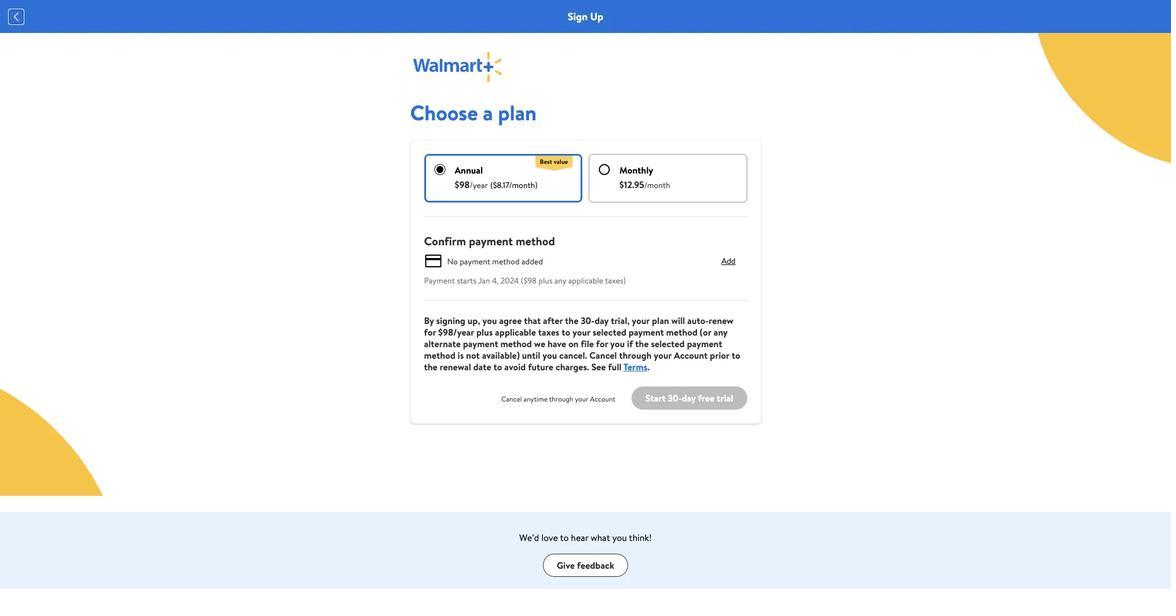 Task type: locate. For each thing, give the bounding box(es) containing it.
1 horizontal spatial applicable
[[568, 275, 603, 287]]

until
[[522, 349, 540, 362]]

your
[[632, 314, 650, 327], [573, 326, 590, 339], [654, 349, 672, 362], [575, 394, 588, 404]]

you right the what on the right bottom of page
[[612, 531, 627, 544]]

no
[[447, 256, 458, 267]]

selected left if
[[593, 326, 626, 339]]

choose
[[410, 98, 478, 127]]

trial,
[[611, 314, 630, 327]]

to right love
[[560, 531, 569, 544]]

start 30-day free trial
[[645, 392, 733, 405]]

1 vertical spatial day
[[682, 392, 696, 405]]

plus
[[539, 275, 552, 287], [476, 326, 493, 339]]

cancel left if
[[589, 349, 617, 362]]

for
[[424, 326, 436, 339], [596, 337, 608, 350]]

account inside by signing up, you agree that after the 30-day trial, your plan will auto-renew for $98/year plus applicable taxes to your selected payment method (or any alternate payment method we have on file for you if the selected payment method is not available) until you cancel. cancel through your account prior to the renewal date to avoid future charges. see full
[[674, 349, 708, 362]]

your right .
[[654, 349, 672, 362]]

to right prior
[[732, 349, 740, 362]]

$12.95
[[619, 178, 644, 191]]

account down see
[[590, 394, 615, 404]]

charges.
[[556, 361, 589, 373]]

method up added
[[516, 233, 555, 249]]

1 horizontal spatial plan
[[652, 314, 669, 327]]

30-
[[581, 314, 595, 327], [668, 392, 682, 405]]

by
[[424, 314, 434, 327]]

30- inside button
[[668, 392, 682, 405]]

the right if
[[635, 337, 649, 350]]

day left trial,
[[595, 314, 609, 327]]

give
[[557, 559, 575, 572]]

to
[[562, 326, 570, 339], [732, 349, 740, 362], [494, 361, 502, 373], [560, 531, 569, 544]]

after
[[543, 314, 563, 327]]

1 horizontal spatial for
[[596, 337, 608, 350]]

will
[[671, 314, 685, 327]]

30- inside by signing up, you agree that after the 30-day trial, your plan will auto-renew for $98/year plus applicable taxes to your selected payment method (or any alternate payment method we have on file for you if the selected payment method is not available) until you cancel. cancel through your account prior to the renewal date to avoid future charges. see full
[[581, 314, 595, 327]]

monthly
[[619, 164, 653, 177]]

0 vertical spatial through
[[619, 349, 652, 362]]

)
[[535, 179, 538, 191]]

2 horizontal spatial the
[[635, 337, 649, 350]]

your right trial,
[[632, 314, 650, 327]]

the right after
[[565, 314, 579, 327]]

$98/year
[[438, 326, 474, 339]]

4,
[[492, 275, 499, 287]]

plus right '($98'
[[539, 275, 552, 287]]

sign up
[[568, 9, 603, 24]]

30- up the file
[[581, 314, 595, 327]]

starts
[[457, 275, 476, 287]]

is
[[458, 349, 464, 362]]

day left free at the right of the page
[[682, 392, 696, 405]]

the
[[565, 314, 579, 327], [635, 337, 649, 350], [424, 361, 437, 373]]

0 vertical spatial plus
[[539, 275, 552, 287]]

think!
[[629, 531, 652, 544]]

1 horizontal spatial day
[[682, 392, 696, 405]]

plan inside by signing up, you agree that after the 30-day trial, your plan will auto-renew for $98/year plus applicable taxes to your selected payment method (or any alternate payment method we have on file for you if the selected payment method is not available) until you cancel. cancel through your account prior to the renewal date to avoid future charges. see full
[[652, 314, 669, 327]]

0 horizontal spatial plan
[[498, 98, 537, 127]]

applicable
[[568, 275, 603, 287], [495, 326, 536, 339]]

0 horizontal spatial account
[[590, 394, 615, 404]]

1 vertical spatial plus
[[476, 326, 493, 339]]

method
[[516, 233, 555, 249], [492, 256, 520, 267], [666, 326, 698, 339], [500, 337, 532, 350], [424, 349, 455, 362]]

1 horizontal spatial through
[[619, 349, 652, 362]]

payment up date
[[463, 337, 498, 350]]

a
[[483, 98, 493, 127]]

.
[[647, 361, 650, 373]]

1 vertical spatial plan
[[652, 314, 669, 327]]

30- right start at the bottom right
[[668, 392, 682, 405]]

0 vertical spatial 30-
[[581, 314, 595, 327]]

1 vertical spatial applicable
[[495, 326, 536, 339]]

give feedback button
[[543, 554, 628, 577]]

plan right "a"
[[498, 98, 537, 127]]

payment
[[424, 275, 455, 287]]

1 horizontal spatial plus
[[539, 275, 552, 287]]

payment
[[469, 233, 513, 249], [460, 256, 490, 267], [629, 326, 664, 339], [463, 337, 498, 350], [687, 337, 722, 350]]

terms .
[[623, 361, 650, 373]]

None radio
[[434, 164, 445, 175]]

applicable up 'available)'
[[495, 326, 536, 339]]

1 vertical spatial 30-
[[668, 392, 682, 405]]

plus up not
[[476, 326, 493, 339]]

1 vertical spatial any
[[714, 326, 727, 339]]

through
[[619, 349, 652, 362], [549, 394, 573, 404]]

selected
[[593, 326, 626, 339], [651, 337, 685, 350]]

day
[[595, 314, 609, 327], [682, 392, 696, 405]]

applicable inside by signing up, you agree that after the 30-day trial, your plan will auto-renew for $98/year plus applicable taxes to your selected payment method (or any alternate payment method we have on file for you if the selected payment method is not available) until you cancel. cancel through your account prior to the renewal date to avoid future charges. see full
[[495, 326, 536, 339]]

1 horizontal spatial 30-
[[668, 392, 682, 405]]

any inside by signing up, you agree that after the 30-day trial, your plan will auto-renew for $98/year plus applicable taxes to your selected payment method (or any alternate payment method we have on file for you if the selected payment method is not available) until you cancel. cancel through your account prior to the renewal date to avoid future charges. see full
[[714, 326, 727, 339]]

plan
[[498, 98, 537, 127], [652, 314, 669, 327]]

plan left will
[[652, 314, 669, 327]]

1 vertical spatial through
[[549, 394, 573, 404]]

your down charges.
[[575, 394, 588, 404]]

not
[[466, 349, 480, 362]]

for left "signing"
[[424, 326, 436, 339]]

1 horizontal spatial the
[[565, 314, 579, 327]]

0 horizontal spatial applicable
[[495, 326, 536, 339]]

feedback
[[577, 559, 614, 572]]

0 vertical spatial day
[[595, 314, 609, 327]]

selected down will
[[651, 337, 685, 350]]

terms
[[623, 361, 647, 373]]

1 vertical spatial the
[[635, 337, 649, 350]]

1 horizontal spatial any
[[714, 326, 727, 339]]

(
[[490, 179, 493, 191]]

0 horizontal spatial day
[[595, 314, 609, 327]]

date
[[473, 361, 491, 373]]

taxes
[[538, 326, 559, 339]]

1 horizontal spatial cancel
[[589, 349, 617, 362]]

up
[[590, 9, 603, 24]]

0 vertical spatial cancel
[[589, 349, 617, 362]]

None radio
[[599, 164, 610, 175]]

added
[[522, 256, 543, 267]]

$8.17/month
[[493, 179, 535, 191]]

0 horizontal spatial cancel
[[501, 394, 522, 404]]

($98
[[521, 275, 537, 287]]

/year
[[470, 179, 488, 191]]

any
[[554, 275, 566, 287], [714, 326, 727, 339]]

anytime
[[524, 394, 548, 404]]

terms link
[[623, 361, 647, 373]]

applicable left taxes)
[[568, 275, 603, 287]]

1 horizontal spatial account
[[674, 349, 708, 362]]

0 horizontal spatial 30-
[[581, 314, 595, 327]]

walmart+ logo image
[[410, 52, 504, 83]]

if
[[627, 337, 633, 350]]

method left is
[[424, 349, 455, 362]]

you
[[482, 314, 497, 327], [610, 337, 625, 350], [543, 349, 557, 362], [612, 531, 627, 544]]

0 vertical spatial any
[[554, 275, 566, 287]]

/month
[[644, 179, 670, 191]]

0 horizontal spatial for
[[424, 326, 436, 339]]

any right '($98'
[[554, 275, 566, 287]]

you right up,
[[482, 314, 497, 327]]

you left if
[[610, 337, 625, 350]]

cancel left the anytime
[[501, 394, 522, 404]]

account down (or
[[674, 349, 708, 362]]

2 vertical spatial the
[[424, 361, 437, 373]]

0 horizontal spatial plus
[[476, 326, 493, 339]]

account
[[674, 349, 708, 362], [590, 394, 615, 404]]

cancel
[[589, 349, 617, 362], [501, 394, 522, 404]]

0 vertical spatial account
[[674, 349, 708, 362]]

0 vertical spatial plan
[[498, 98, 537, 127]]

the left renewal
[[424, 361, 437, 373]]

payment starts jan 4, 2024 ($98 plus any applicable taxes)
[[424, 275, 626, 287]]

$12.95 /month
[[619, 178, 670, 191]]

any right (or
[[714, 326, 727, 339]]

for right the file
[[596, 337, 608, 350]]



Task type: describe. For each thing, give the bounding box(es) containing it.
have
[[548, 337, 566, 350]]

payment up starts
[[460, 256, 490, 267]]

1 vertical spatial cancel
[[501, 394, 522, 404]]

0 horizontal spatial any
[[554, 275, 566, 287]]

method up '2024'
[[492, 256, 520, 267]]

renew
[[709, 314, 733, 327]]

add
[[721, 255, 736, 267]]

you right "until"
[[543, 349, 557, 362]]

up,
[[468, 314, 480, 327]]

plus inside by signing up, you agree that after the 30-day trial, your plan will auto-renew for $98/year plus applicable taxes to your selected payment method (or any alternate payment method we have on file for you if the selected payment method is not available) until you cancel. cancel through your account prior to the renewal date to avoid future charges. see full
[[476, 326, 493, 339]]

signing
[[436, 314, 465, 327]]

cancel.
[[559, 349, 587, 362]]

your up cancel.
[[573, 326, 590, 339]]

day inside button
[[682, 392, 696, 405]]

payment left will
[[629, 326, 664, 339]]

2024
[[501, 275, 519, 287]]

taxes)
[[605, 275, 626, 287]]

full
[[608, 361, 621, 373]]

renewal
[[440, 361, 471, 373]]

annual $98 /year ( $8.17/month )
[[455, 164, 538, 191]]

free
[[698, 392, 715, 405]]

see
[[591, 361, 606, 373]]

payment up no payment method added
[[469, 233, 513, 249]]

none radio inside choose a plan group
[[599, 164, 610, 175]]

start 30-day free trial button
[[632, 387, 747, 410]]

give feedback
[[557, 559, 614, 572]]

0 vertical spatial the
[[565, 314, 579, 327]]

we'd
[[519, 531, 539, 544]]

what
[[591, 531, 610, 544]]

sign
[[568, 9, 588, 24]]

confirm payment method
[[424, 233, 555, 249]]

0 horizontal spatial through
[[549, 394, 573, 404]]

cancel inside by signing up, you agree that after the 30-day trial, your plan will auto-renew for $98/year plus applicable taxes to your selected payment method (or any alternate payment method we have on file for you if the selected payment method is not available) until you cancel. cancel through your account prior to the renewal date to avoid future charges. see full
[[589, 349, 617, 362]]

available)
[[482, 349, 520, 362]]

future
[[528, 361, 553, 373]]

choose a plan
[[410, 98, 537, 127]]

start
[[645, 392, 666, 405]]

payment down auto-
[[687, 337, 722, 350]]

agree
[[499, 314, 522, 327]]

back image
[[9, 10, 23, 23]]

add button
[[710, 252, 747, 270]]

alternate
[[424, 337, 461, 350]]

0 horizontal spatial selected
[[593, 326, 626, 339]]

trial
[[717, 392, 733, 405]]

avoid
[[504, 361, 526, 373]]

1 horizontal spatial selected
[[651, 337, 685, 350]]

(or
[[700, 326, 711, 339]]

cancel anytime through your account
[[501, 394, 615, 404]]

we
[[534, 337, 545, 350]]

we'd love to hear what you think!
[[519, 531, 652, 544]]

annual
[[455, 164, 483, 177]]

$98
[[455, 178, 470, 191]]

file
[[581, 337, 594, 350]]

hear
[[571, 531, 589, 544]]

0 vertical spatial applicable
[[568, 275, 603, 287]]

confirm
[[424, 233, 466, 249]]

method up avoid
[[500, 337, 532, 350]]

best value plan image
[[535, 155, 572, 171]]

to right taxes
[[562, 326, 570, 339]]

none radio inside choose a plan group
[[434, 164, 445, 175]]

by signing up, you agree that after the 30-day trial, your plan will auto-renew for $98/year plus applicable taxes to your selected payment method (or any alternate payment method we have on file for you if the selected payment method is not available) until you cancel. cancel through your account prior to the renewal date to avoid future charges. see full
[[424, 314, 740, 373]]

method left (or
[[666, 326, 698, 339]]

day inside by signing up, you agree that after the 30-day trial, your plan will auto-renew for $98/year plus applicable taxes to your selected payment method (or any alternate payment method we have on file for you if the selected payment method is not available) until you cancel. cancel through your account prior to the renewal date to avoid future charges. see full
[[595, 314, 609, 327]]

jan
[[478, 275, 490, 287]]

no payment method added
[[447, 256, 543, 267]]

that
[[524, 314, 541, 327]]

love
[[541, 531, 558, 544]]

on
[[568, 337, 579, 350]]

through inside by signing up, you agree that after the 30-day trial, your plan will auto-renew for $98/year plus applicable taxes to your selected payment method (or any alternate payment method we have on file for you if the selected payment method is not available) until you cancel. cancel through your account prior to the renewal date to avoid future charges. see full
[[619, 349, 652, 362]]

auto-
[[687, 314, 709, 327]]

to right date
[[494, 361, 502, 373]]

1 vertical spatial account
[[590, 394, 615, 404]]

choose a plan group
[[424, 154, 747, 203]]

prior
[[710, 349, 729, 362]]

0 horizontal spatial the
[[424, 361, 437, 373]]



Task type: vqa. For each thing, say whether or not it's contained in the screenshot.
plan inside By signing up, you agree that after the 30-day trial, your plan will auto-renew for $98/year plus applicable taxes to your selected payment method (or any alternate payment method we have on file for you if the selected payment method is not available) until you cancel. Cancel through your Account prior to the renewal date to avoid future charges. See full
yes



